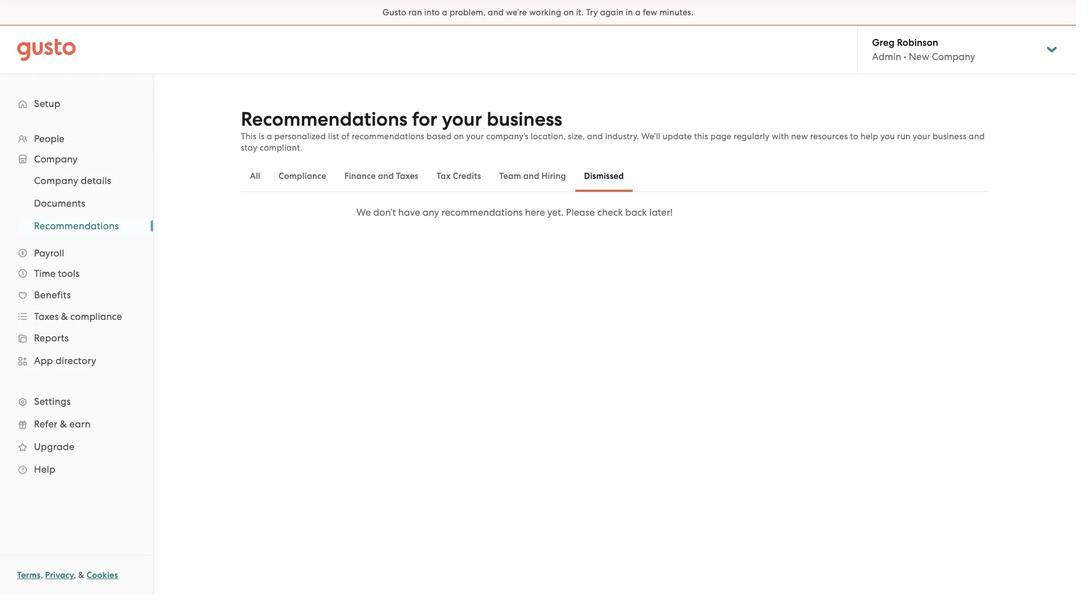 Task type: describe. For each thing, give the bounding box(es) containing it.
minutes.
[[660, 7, 694, 18]]

benefits link
[[11, 285, 142, 306]]

reports
[[34, 333, 69, 344]]

tax credits button
[[428, 163, 490, 190]]

compliance
[[70, 311, 122, 323]]

please
[[566, 207, 595, 218]]

it.
[[576, 7, 584, 18]]

team and hiring
[[500, 171, 566, 181]]

credits
[[453, 171, 481, 181]]

1 vertical spatial recommendations
[[442, 207, 523, 218]]

company details
[[34, 175, 111, 187]]

recommendations for recommendations
[[34, 221, 119, 232]]

refer & earn link
[[11, 414, 142, 435]]

setup link
[[11, 94, 142, 114]]

recommendations inside recommendations for your business this is a personalized list of recommendations based on your company's location, size, and industry. we'll update this page regularly with new resources to help you run your business and stay compliant.
[[352, 132, 425, 142]]

1 vertical spatial business
[[933, 132, 967, 142]]

working
[[530, 7, 562, 18]]

app directory
[[34, 356, 96, 367]]

settings
[[34, 396, 71, 408]]

directory
[[56, 356, 96, 367]]

compliance
[[279, 171, 327, 181]]

your left company's on the top of page
[[467, 132, 484, 142]]

to
[[851, 132, 859, 142]]

resources
[[811, 132, 849, 142]]

company inside greg robinson admin • new company
[[932, 51, 976, 62]]

location,
[[531, 132, 566, 142]]

have
[[398, 207, 421, 218]]

update
[[663, 132, 692, 142]]

privacy link
[[45, 571, 74, 581]]

here
[[525, 207, 545, 218]]

refer & earn
[[34, 419, 91, 430]]

documents
[[34, 198, 85, 209]]

try
[[586, 7, 598, 18]]

hiring
[[542, 171, 566, 181]]

compliance button
[[270, 163, 336, 190]]

check
[[598, 207, 623, 218]]

2 vertical spatial &
[[78, 571, 84, 581]]

into
[[425, 7, 440, 18]]

recommendation categories for your business tab list
[[241, 160, 989, 192]]

we're
[[506, 7, 527, 18]]

dismissed
[[585, 171, 624, 181]]

cookies button
[[87, 569, 118, 583]]

taxes & compliance
[[34, 311, 122, 323]]

company for company
[[34, 154, 78, 165]]

gusto navigation element
[[0, 74, 153, 500]]

terms , privacy , & cookies
[[17, 571, 118, 581]]

upgrade
[[34, 442, 75, 453]]

we'll
[[642, 132, 661, 142]]

compliant.
[[260, 143, 303, 153]]

0 vertical spatial on
[[564, 7, 574, 18]]

list
[[328, 132, 339, 142]]

we don't have any recommendations here yet. please check back later!
[[357, 207, 673, 218]]

new
[[909, 51, 930, 62]]

personalized
[[275, 132, 326, 142]]

gusto
[[383, 7, 407, 18]]

of
[[342, 132, 350, 142]]

app directory link
[[11, 351, 142, 371]]

app
[[34, 356, 53, 367]]

with
[[772, 132, 790, 142]]

terms link
[[17, 571, 41, 581]]

this
[[695, 132, 709, 142]]

your right run
[[913, 132, 931, 142]]

payroll button
[[11, 243, 142, 264]]

regularly
[[734, 132, 770, 142]]

tools
[[58, 268, 79, 280]]

few
[[643, 7, 658, 18]]

& for earn
[[60, 419, 67, 430]]

new
[[792, 132, 809, 142]]

we
[[357, 207, 371, 218]]

back
[[626, 207, 647, 218]]

in
[[626, 7, 633, 18]]

for
[[412, 108, 438, 131]]

and inside 'button'
[[524, 171, 540, 181]]

taxes & compliance button
[[11, 307, 142, 327]]

taxes inside 'dropdown button'
[[34, 311, 59, 323]]

don't
[[374, 207, 396, 218]]

•
[[904, 51, 907, 62]]

documents link
[[20, 193, 142, 214]]

home image
[[17, 38, 76, 61]]



Task type: locate. For each thing, give the bounding box(es) containing it.
robinson
[[898, 37, 939, 49]]

0 vertical spatial business
[[487, 108, 563, 131]]

later!
[[650, 207, 673, 218]]

0 vertical spatial company
[[932, 51, 976, 62]]

&
[[61, 311, 68, 323], [60, 419, 67, 430], [78, 571, 84, 581]]

recommendations up finance and taxes button
[[352, 132, 425, 142]]

greg robinson admin • new company
[[873, 37, 976, 62]]

taxes inside button
[[396, 171, 419, 181]]

1 vertical spatial &
[[60, 419, 67, 430]]

your
[[442, 108, 482, 131], [467, 132, 484, 142], [913, 132, 931, 142]]

,
[[41, 571, 43, 581], [74, 571, 76, 581]]

people button
[[11, 129, 142, 149]]

& left cookies
[[78, 571, 84, 581]]

0 vertical spatial recommendations
[[241, 108, 408, 131]]

dismissed button
[[575, 163, 633, 190]]

cookies
[[87, 571, 118, 581]]

0 horizontal spatial recommendations
[[352, 132, 425, 142]]

list containing people
[[0, 129, 153, 481]]

a right into
[[442, 7, 448, 18]]

recommendations for your business this is a personalized list of recommendations based on your company's location, size, and industry. we'll update this page regularly with new resources to help you run your business and stay compliant.
[[241, 108, 985, 153]]

recommendations down the credits
[[442, 207, 523, 218]]

company details link
[[20, 171, 142, 191]]

on inside recommendations for your business this is a personalized list of recommendations based on your company's location, size, and industry. we'll update this page regularly with new resources to help you run your business and stay compliant.
[[454, 132, 464, 142]]

industry.
[[606, 132, 640, 142]]

on right based
[[454, 132, 464, 142]]

1 horizontal spatial recommendations
[[442, 207, 523, 218]]

1 horizontal spatial recommendations
[[241, 108, 408, 131]]

company inside dropdown button
[[34, 154, 78, 165]]

, left cookies
[[74, 571, 76, 581]]

greg
[[873, 37, 895, 49]]

a right in
[[636, 7, 641, 18]]

1 horizontal spatial ,
[[74, 571, 76, 581]]

1 , from the left
[[41, 571, 43, 581]]

a inside recommendations for your business this is a personalized list of recommendations based on your company's location, size, and industry. we'll update this page regularly with new resources to help you run your business and stay compliant.
[[267, 132, 272, 142]]

taxes up have
[[396, 171, 419, 181]]

company down people
[[34, 154, 78, 165]]

again
[[600, 7, 624, 18]]

based
[[427, 132, 452, 142]]

2 list from the top
[[0, 170, 153, 238]]

finance and taxes
[[345, 171, 419, 181]]

1 horizontal spatial on
[[564, 7, 574, 18]]

recommendations link
[[20, 216, 142, 236]]

1 vertical spatial on
[[454, 132, 464, 142]]

reports link
[[11, 328, 142, 349]]

list
[[0, 129, 153, 481], [0, 170, 153, 238]]

and
[[488, 7, 504, 18], [587, 132, 603, 142], [969, 132, 985, 142], [378, 171, 394, 181], [524, 171, 540, 181]]

people
[[34, 133, 64, 145]]

this
[[241, 132, 257, 142]]

page
[[711, 132, 732, 142]]

time tools button
[[11, 264, 142, 284]]

ran
[[409, 7, 422, 18]]

gusto ran into a problem, and we're working on it. try again in a few minutes.
[[383, 7, 694, 18]]

privacy
[[45, 571, 74, 581]]

& inside 'dropdown button'
[[61, 311, 68, 323]]

business up company's on the top of page
[[487, 108, 563, 131]]

earn
[[69, 419, 91, 430]]

finance and taxes button
[[336, 163, 428, 190]]

tax credits
[[437, 171, 481, 181]]

finance
[[345, 171, 376, 181]]

business right run
[[933, 132, 967, 142]]

team and hiring button
[[490, 163, 575, 190]]

& for compliance
[[61, 311, 68, 323]]

recommendations inside 'list'
[[34, 221, 119, 232]]

benefits
[[34, 290, 71, 301]]

recommendations
[[352, 132, 425, 142], [442, 207, 523, 218]]

1 vertical spatial company
[[34, 154, 78, 165]]

setup
[[34, 98, 61, 109]]

0 horizontal spatial recommendations
[[34, 221, 119, 232]]

help
[[861, 132, 879, 142]]

stay
[[241, 143, 258, 153]]

terms
[[17, 571, 41, 581]]

time tools
[[34, 268, 79, 280]]

0 horizontal spatial a
[[267, 132, 272, 142]]

0 horizontal spatial taxes
[[34, 311, 59, 323]]

details
[[81, 175, 111, 187]]

company for company details
[[34, 175, 78, 187]]

all button
[[241, 163, 270, 190]]

size,
[[568, 132, 585, 142]]

2 vertical spatial company
[[34, 175, 78, 187]]

business
[[487, 108, 563, 131], [933, 132, 967, 142]]

payroll
[[34, 248, 64, 259]]

0 horizontal spatial business
[[487, 108, 563, 131]]

recommendations
[[241, 108, 408, 131], [34, 221, 119, 232]]

0 horizontal spatial on
[[454, 132, 464, 142]]

and inside button
[[378, 171, 394, 181]]

recommendations inside recommendations for your business this is a personalized list of recommendations based on your company's location, size, and industry. we'll update this page regularly with new resources to help you run your business and stay compliant.
[[241, 108, 408, 131]]

0 vertical spatial &
[[61, 311, 68, 323]]

0 horizontal spatial ,
[[41, 571, 43, 581]]

a right "is"
[[267, 132, 272, 142]]

0 vertical spatial recommendations
[[352, 132, 425, 142]]

company up the documents
[[34, 175, 78, 187]]

you
[[881, 132, 896, 142]]

2 horizontal spatial a
[[636, 7, 641, 18]]

company
[[932, 51, 976, 62], [34, 154, 78, 165], [34, 175, 78, 187]]

help link
[[11, 460, 142, 480]]

recommendations up list
[[241, 108, 408, 131]]

1 vertical spatial recommendations
[[34, 221, 119, 232]]

admin
[[873, 51, 902, 62]]

& left earn
[[60, 419, 67, 430]]

settings link
[[11, 392, 142, 412]]

yet.
[[548, 207, 564, 218]]

is
[[259, 132, 265, 142]]

1 horizontal spatial taxes
[[396, 171, 419, 181]]

list containing company details
[[0, 170, 153, 238]]

& up the reports link
[[61, 311, 68, 323]]

company right new
[[932, 51, 976, 62]]

company's
[[486, 132, 529, 142]]

0 vertical spatial taxes
[[396, 171, 419, 181]]

, left privacy at the bottom of page
[[41, 571, 43, 581]]

1 horizontal spatial business
[[933, 132, 967, 142]]

taxes up reports
[[34, 311, 59, 323]]

tax
[[437, 171, 451, 181]]

team
[[500, 171, 522, 181]]

1 horizontal spatial a
[[442, 7, 448, 18]]

refer
[[34, 419, 57, 430]]

all
[[250, 171, 261, 181]]

1 list from the top
[[0, 129, 153, 481]]

2 , from the left
[[74, 571, 76, 581]]

recommendations for recommendations for your business this is a personalized list of recommendations based on your company's location, size, and industry. we'll update this page regularly with new resources to help you run your business and stay compliant.
[[241, 108, 408, 131]]

time
[[34, 268, 56, 280]]

run
[[898, 132, 911, 142]]

any
[[423, 207, 440, 218]]

upgrade link
[[11, 437, 142, 458]]

on left it.
[[564, 7, 574, 18]]

recommendations down documents link
[[34, 221, 119, 232]]

1 vertical spatial taxes
[[34, 311, 59, 323]]

your up based
[[442, 108, 482, 131]]



Task type: vqa. For each thing, say whether or not it's contained in the screenshot.
3rd circle blank image from the bottom
no



